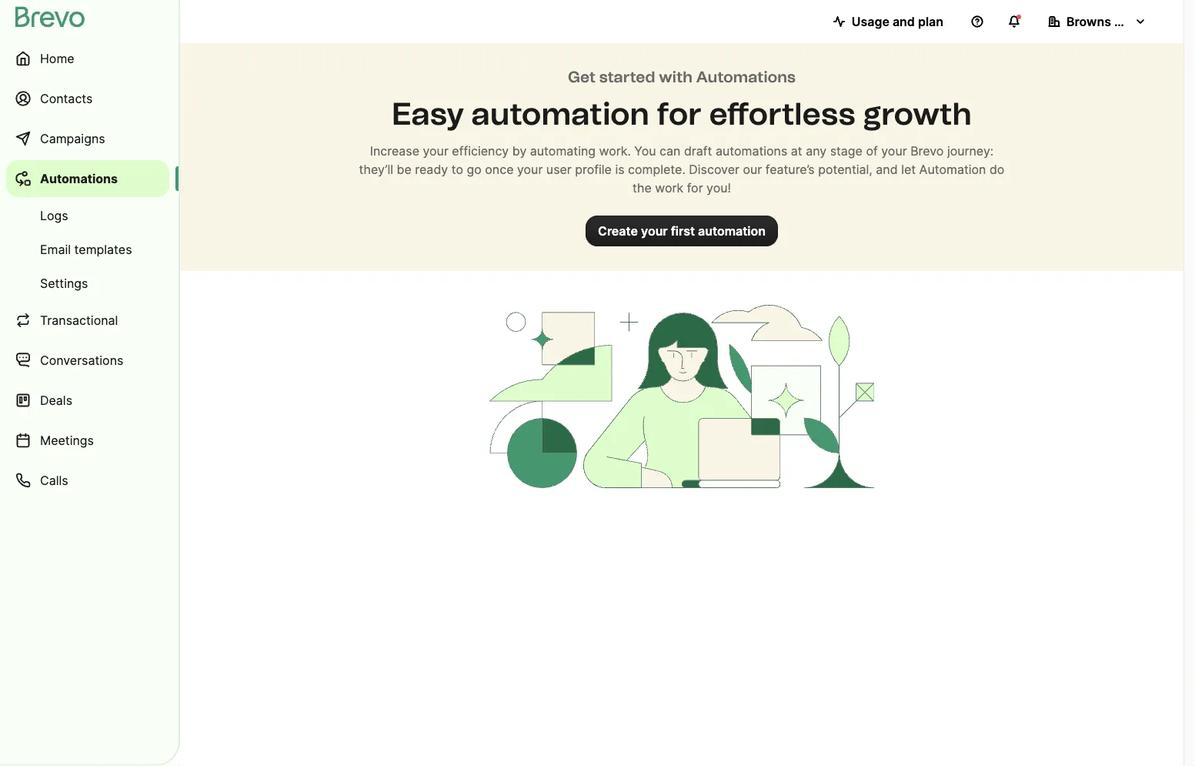 Task type: vqa. For each thing, say whether or not it's contained in the screenshot.
The Forms
no



Task type: locate. For each thing, give the bounding box(es) containing it.
get
[[568, 68, 596, 86]]

growth
[[863, 95, 973, 132]]

settings link
[[6, 268, 169, 299]]

meetings link
[[6, 422, 169, 459]]

1 vertical spatial automation
[[699, 223, 766, 238]]

for left you!
[[687, 180, 704, 195]]

1 horizontal spatial automations
[[697, 68, 796, 86]]

1 horizontal spatial automation
[[699, 223, 766, 238]]

once
[[485, 162, 514, 177]]

conversations
[[40, 353, 123, 368]]

automations up effortless
[[697, 68, 796, 86]]

complete.
[[628, 162, 686, 177]]

brevo
[[911, 143, 944, 158]]

and left plan
[[893, 14, 916, 29]]

profile
[[575, 162, 612, 177]]

0 vertical spatial and
[[893, 14, 916, 29]]

you!
[[707, 180, 732, 195]]

0 horizontal spatial automation
[[472, 95, 650, 132]]

your left the first
[[641, 223, 668, 238]]

campaigns
[[40, 131, 105, 146]]

automation up automating
[[472, 95, 650, 132]]

can
[[660, 143, 681, 158]]

create your first automation button
[[586, 216, 779, 246]]

be
[[397, 162, 412, 177]]

of
[[867, 143, 878, 158]]

automations up logs link
[[40, 171, 118, 186]]

contacts link
[[6, 80, 169, 117]]

transactional link
[[6, 302, 169, 339]]

contacts
[[40, 91, 93, 106]]

0 vertical spatial for
[[657, 95, 702, 132]]

increase your efficiency by automating work. you can draft automations at any stage of your brevo journey: they'll be ready to go once your user profile is complete. discover our feature's potential, and let automation do the work for you!
[[359, 143, 1005, 195]]

feature's
[[766, 162, 815, 177]]

deals
[[40, 393, 72, 408]]

1 vertical spatial for
[[687, 180, 704, 195]]

get started with automations
[[568, 68, 796, 86]]

logs link
[[6, 200, 169, 231]]

any
[[806, 143, 827, 158]]

effortless
[[710, 95, 856, 132]]

automation down you!
[[699, 223, 766, 238]]

automating
[[530, 143, 596, 158]]

0 horizontal spatial automations
[[40, 171, 118, 186]]

your up ready
[[423, 143, 449, 158]]

first
[[671, 223, 695, 238]]

enterprise
[[1115, 14, 1177, 29]]

calls
[[40, 473, 68, 488]]

your
[[423, 143, 449, 158], [882, 143, 908, 158], [517, 162, 543, 177], [641, 223, 668, 238]]

usage and plan
[[852, 14, 944, 29]]

and left let
[[877, 162, 898, 177]]

automations link
[[6, 160, 169, 197]]

automations
[[697, 68, 796, 86], [40, 171, 118, 186]]

automation
[[472, 95, 650, 132], [699, 223, 766, 238]]

potential,
[[819, 162, 873, 177]]

0 vertical spatial automations
[[697, 68, 796, 86]]

do
[[990, 162, 1005, 177]]

ready
[[415, 162, 448, 177]]

usage and plan button
[[821, 6, 956, 37]]

conversations link
[[6, 342, 169, 379]]

at
[[792, 143, 803, 158]]

plan
[[919, 14, 944, 29]]

home link
[[6, 40, 169, 77]]

browns enterprise button
[[1037, 6, 1177, 37]]

email
[[40, 242, 71, 257]]

for down get started with automations
[[657, 95, 702, 132]]

easy automation for effortless growth
[[392, 95, 973, 132]]

started
[[600, 68, 656, 86]]

for
[[657, 95, 702, 132], [687, 180, 704, 195]]

email templates link
[[6, 234, 169, 265]]

and
[[893, 14, 916, 29], [877, 162, 898, 177]]

they'll
[[359, 162, 394, 177]]

1 vertical spatial and
[[877, 162, 898, 177]]



Task type: describe. For each thing, give the bounding box(es) containing it.
meetings
[[40, 433, 94, 448]]

create your first automation
[[598, 223, 766, 238]]

deals link
[[6, 382, 169, 419]]

your inside button
[[641, 223, 668, 238]]

automation inside button
[[699, 223, 766, 238]]

stage
[[831, 143, 863, 158]]

let
[[902, 162, 916, 177]]

and inside increase your efficiency by automating work. you can draft automations at any stage of your brevo journey: they'll be ready to go once your user profile is complete. discover our feature's potential, and let automation do the work for you!
[[877, 162, 898, 177]]

is
[[616, 162, 625, 177]]

our
[[744, 162, 763, 177]]

draft
[[685, 143, 713, 158]]

to
[[452, 162, 464, 177]]

discover
[[689, 162, 740, 177]]

user
[[547, 162, 572, 177]]

0 vertical spatial automation
[[472, 95, 650, 132]]

home
[[40, 51, 74, 66]]

create
[[598, 223, 638, 238]]

browns
[[1067, 14, 1112, 29]]

increase
[[370, 143, 420, 158]]

for inside increase your efficiency by automating work. you can draft automations at any stage of your brevo journey: they'll be ready to go once your user profile is complete. discover our feature's potential, and let automation do the work for you!
[[687, 180, 704, 195]]

automation
[[920, 162, 987, 177]]

with
[[659, 68, 693, 86]]

you
[[635, 143, 657, 158]]

by
[[513, 143, 527, 158]]

automations
[[716, 143, 788, 158]]

browns enterprise
[[1067, 14, 1177, 29]]

settings
[[40, 276, 88, 291]]

work
[[656, 180, 684, 195]]

logs
[[40, 208, 68, 223]]

templates
[[74, 242, 132, 257]]

campaigns link
[[6, 120, 169, 157]]

your right of
[[882, 143, 908, 158]]

go
[[467, 162, 482, 177]]

your down the by
[[517, 162, 543, 177]]

the
[[633, 180, 652, 195]]

work.
[[600, 143, 631, 158]]

usage
[[852, 14, 890, 29]]

calls link
[[6, 462, 169, 499]]

efficiency
[[452, 143, 509, 158]]

and inside button
[[893, 14, 916, 29]]

email templates
[[40, 242, 132, 257]]

easy
[[392, 95, 464, 132]]

transactional
[[40, 313, 118, 328]]

journey:
[[948, 143, 994, 158]]

1 vertical spatial automations
[[40, 171, 118, 186]]



